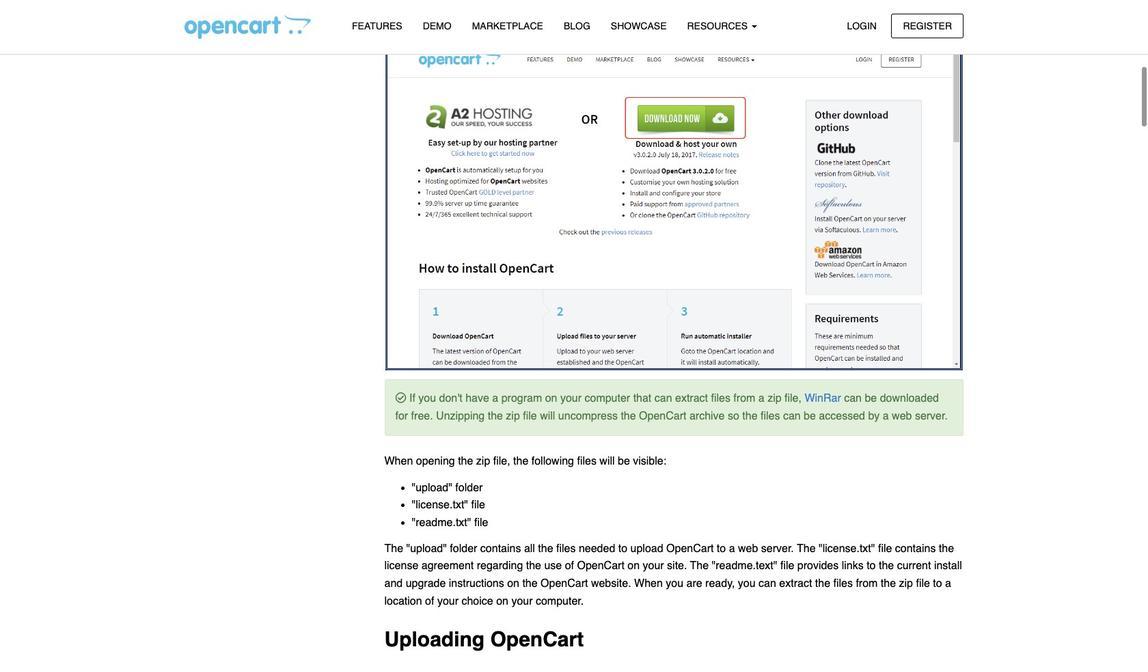 Task type: describe. For each thing, give the bounding box(es) containing it.
if you don't have a program on your computer that can extract files from a zip file, winrar
[[407, 393, 842, 405]]

folder inside "upload" folder "license.txt" file "readme.txt" file
[[456, 482, 483, 494]]

check circle image
[[396, 393, 407, 404]]

"license.txt" inside "upload" folder "license.txt" file "readme.txt" file
[[412, 499, 468, 512]]

uploading
[[385, 628, 485, 652]]

blog
[[564, 21, 591, 31]]

2 horizontal spatial be
[[865, 393, 878, 405]]

"upload" inside the "upload" folder contains all the files needed to upload opencart to a web server. the "license.txt" file contains the license agreement regarding the use of opencart on your site. the "readme.text" file provides links to the current install and upgrade instructions on the opencart website. when you are ready, you can extract the files from the zip file to a location of your choice on your computer.
[[407, 543, 447, 555]]

2 contains from the left
[[896, 543, 936, 555]]

license
[[385, 560, 419, 573]]

file, inside alert
[[785, 393, 802, 405]]

server. inside can be downloaded for free. unzipping the zip file will uncompress the opencart archive so the files can be accessed by a web server.
[[916, 410, 948, 422]]

opencart up computer.
[[541, 578, 588, 590]]

have
[[466, 393, 490, 405]]

demo link
[[413, 14, 462, 38]]

showcase
[[611, 21, 667, 31]]

file inside can be downloaded for free. unzipping the zip file will uncompress the opencart archive so the files can be accessed by a web server.
[[523, 410, 537, 422]]

marketplace
[[472, 21, 544, 31]]

"license.txt" inside the "upload" folder contains all the files needed to upload opencart to a web server. the "license.txt" file contains the license agreement regarding the use of opencart on your site. the "readme.text" file provides links to the current install and upgrade instructions on the opencart website. when you are ready, you can extract the files from the zip file to a location of your choice on your computer.
[[819, 543, 876, 555]]

current
[[898, 560, 932, 573]]

1 horizontal spatial of
[[565, 560, 574, 573]]

following
[[532, 456, 574, 468]]

all
[[524, 543, 535, 555]]

can up accessed
[[845, 393, 862, 405]]

on right choice
[[497, 595, 509, 608]]

accessed
[[819, 410, 866, 422]]

1 vertical spatial be
[[804, 410, 816, 422]]

regarding
[[477, 560, 523, 573]]

the "upload" folder contains all the files needed to upload opencart to a web server. the "license.txt" file contains the license agreement regarding the use of opencart on your site. the "readme.text" file provides links to the current install and upgrade instructions on the opencart website. when you are ready, you can extract the files from the zip file to a location of your choice on your computer.
[[385, 543, 963, 608]]

computer.
[[536, 595, 584, 608]]

if
[[410, 393, 416, 405]]

"upload" inside "upload" folder "license.txt" file "readme.txt" file
[[412, 482, 453, 494]]

blog link
[[554, 14, 601, 38]]

1 vertical spatial file,
[[494, 456, 511, 468]]

alert containing can be downloaded for free. unzipping the zip file will uncompress the opencart archive so the files can be accessed by a web server.
[[385, 380, 964, 437]]

upgrade
[[406, 578, 446, 590]]

that
[[634, 393, 652, 405]]

will inside can be downloaded for free. unzipping the zip file will uncompress the opencart archive so the files can be accessed by a web server.
[[540, 410, 556, 422]]

winrar link
[[805, 393, 842, 405]]

opencart down needed
[[577, 560, 625, 573]]

register link
[[892, 13, 964, 38]]

unzipping
[[436, 410, 485, 422]]

free.
[[411, 410, 433, 422]]

downloaded
[[881, 393, 940, 405]]

marketplace link
[[462, 14, 554, 38]]

can inside the "upload" folder contains all the files needed to upload opencart to a web server. the "license.txt" file contains the license agreement regarding the use of opencart on your site. the "readme.text" file provides links to the current install and upgrade instructions on the opencart website. when you are ready, you can extract the files from the zip file to a location of your choice on your computer.
[[759, 578, 777, 590]]

login
[[848, 20, 877, 31]]

1 contains from the left
[[481, 543, 521, 555]]

location
[[385, 595, 422, 608]]

1 horizontal spatial you
[[666, 578, 684, 590]]

install
[[935, 560, 963, 573]]

archive
[[690, 410, 725, 422]]

"upload" folder "license.txt" file "readme.txt" file
[[412, 482, 489, 529]]

from inside alert
[[734, 393, 756, 405]]

can right that
[[655, 393, 673, 405]]

your inside alert
[[561, 393, 582, 405]]

a right have
[[493, 393, 499, 405]]

0 horizontal spatial the
[[385, 543, 404, 555]]

use
[[545, 560, 562, 573]]

winrar
[[805, 393, 842, 405]]

a inside can be downloaded for free. unzipping the zip file will uncompress the opencart archive so the files can be accessed by a web server.
[[883, 410, 889, 422]]

0 horizontal spatial when
[[385, 456, 413, 468]]

agreement
[[422, 560, 474, 573]]

website.
[[591, 578, 632, 590]]

files down "links"
[[834, 578, 853, 590]]

a down install
[[946, 578, 952, 590]]

opencart up site.
[[667, 543, 714, 555]]

register
[[904, 20, 953, 31]]

when opening the zip file, the following files will be visible:
[[385, 456, 667, 468]]

showcase link
[[601, 14, 677, 38]]

uncompress
[[559, 410, 618, 422]]

files up the so
[[712, 393, 731, 405]]

opencart down computer.
[[491, 628, 584, 652]]

site.
[[667, 560, 688, 573]]

from inside the "upload" folder contains all the files needed to upload opencart to a web server. the "license.txt" file contains the license agreement regarding the use of opencart on your site. the "readme.text" file provides links to the current install and upgrade instructions on the opencart website. when you are ready, you can extract the files from the zip file to a location of your choice on your computer.
[[856, 578, 878, 590]]

ready,
[[706, 578, 735, 590]]

to left upload
[[619, 543, 628, 555]]

login link
[[836, 13, 889, 38]]

on inside alert
[[545, 393, 558, 405]]

and
[[385, 578, 403, 590]]

server. inside the "upload" folder contains all the files needed to upload opencart to a web server. the "license.txt" file contains the license agreement regarding the use of opencart on your site. the "readme.text" file provides links to the current install and upgrade instructions on the opencart website. when you are ready, you can extract the files from the zip file to a location of your choice on your computer.
[[762, 543, 794, 555]]



Task type: vqa. For each thing, say whether or not it's contained in the screenshot.
"downloaded"
yes



Task type: locate. For each thing, give the bounding box(es) containing it.
a up "readme.text"
[[729, 543, 736, 555]]

"license.txt"
[[412, 499, 468, 512], [819, 543, 876, 555]]

to up "readme.text"
[[717, 543, 726, 555]]

0 horizontal spatial you
[[419, 393, 436, 405]]

program
[[502, 393, 542, 405]]

instructions
[[449, 578, 505, 590]]

"upload"
[[412, 482, 453, 494], [407, 543, 447, 555]]

of
[[565, 560, 574, 573], [425, 595, 435, 608]]

0 vertical spatial server.
[[916, 410, 948, 422]]

can left accessed
[[784, 410, 801, 422]]

0 vertical spatial "upload"
[[412, 482, 453, 494]]

"license.txt" up "links"
[[819, 543, 876, 555]]

1 vertical spatial extract
[[780, 578, 813, 590]]

0 vertical spatial "license.txt"
[[412, 499, 468, 512]]

are
[[687, 578, 703, 590]]

1 horizontal spatial the
[[690, 560, 709, 573]]

zip inside the "upload" folder contains all the files needed to upload opencart to a web server. the "license.txt" file contains the license agreement regarding the use of opencart on your site. the "readme.text" file provides links to the current install and upgrade instructions on the opencart website. when you are ready, you can extract the files from the zip file to a location of your choice on your computer.
[[900, 578, 914, 590]]

can
[[655, 393, 673, 405], [845, 393, 862, 405], [784, 410, 801, 422], [759, 578, 777, 590]]

resources link
[[677, 14, 768, 38]]

your down upload
[[643, 560, 664, 573]]

extract down provides
[[780, 578, 813, 590]]

you
[[419, 393, 436, 405], [666, 578, 684, 590], [738, 578, 756, 590]]

opencart official site - download image
[[385, 6, 964, 371]]

file, left following
[[494, 456, 511, 468]]

web inside can be downloaded for free. unzipping the zip file will uncompress the opencart archive so the files can be accessed by a web server.
[[892, 410, 913, 422]]

be down winrar link
[[804, 410, 816, 422]]

file,
[[785, 393, 802, 405], [494, 456, 511, 468]]

provides
[[798, 560, 839, 573]]

files up use
[[557, 543, 576, 555]]

on right program
[[545, 393, 558, 405]]

can be downloaded for free. unzipping the zip file will uncompress the opencart archive so the files can be accessed by a web server.
[[396, 393, 948, 422]]

links
[[842, 560, 864, 573]]

zip down program
[[506, 410, 520, 422]]

from
[[734, 393, 756, 405], [856, 578, 878, 590]]

your
[[561, 393, 582, 405], [643, 560, 664, 573], [438, 595, 459, 608], [512, 595, 533, 608]]

don't
[[439, 393, 463, 405]]

the
[[488, 410, 503, 422], [621, 410, 636, 422], [743, 410, 758, 422], [458, 456, 473, 468], [514, 456, 529, 468], [538, 543, 554, 555], [940, 543, 955, 555], [526, 560, 542, 573], [879, 560, 895, 573], [523, 578, 538, 590], [816, 578, 831, 590], [881, 578, 897, 590]]

when down upload
[[635, 578, 663, 590]]

1 horizontal spatial from
[[856, 578, 878, 590]]

0 vertical spatial will
[[540, 410, 556, 422]]

resources
[[688, 21, 751, 31]]

0 horizontal spatial server.
[[762, 543, 794, 555]]

a left winrar
[[759, 393, 765, 405]]

1 vertical spatial "license.txt"
[[819, 543, 876, 555]]

a right "by"
[[883, 410, 889, 422]]

0 vertical spatial from
[[734, 393, 756, 405]]

so
[[728, 410, 740, 422]]

zip
[[768, 393, 782, 405], [506, 410, 520, 422], [477, 456, 491, 468], [900, 578, 914, 590]]

when inside the "upload" folder contains all the files needed to upload opencart to a web server. the "license.txt" file contains the license agreement regarding the use of opencart on your site. the "readme.text" file provides links to the current install and upgrade instructions on the opencart website. when you are ready, you can extract the files from the zip file to a location of your choice on your computer.
[[635, 578, 663, 590]]

be
[[865, 393, 878, 405], [804, 410, 816, 422], [618, 456, 630, 468]]

will
[[540, 410, 556, 422], [600, 456, 615, 468]]

0 vertical spatial be
[[865, 393, 878, 405]]

computer
[[585, 393, 631, 405]]

features link
[[342, 14, 413, 38]]

opencart inside can be downloaded for free. unzipping the zip file will uncompress the opencart archive so the files can be accessed by a web server.
[[639, 410, 687, 422]]

files right following
[[577, 456, 597, 468]]

0 horizontal spatial file,
[[494, 456, 511, 468]]

server. down downloaded at bottom
[[916, 410, 948, 422]]

folder
[[456, 482, 483, 494], [450, 543, 478, 555]]

0 vertical spatial folder
[[456, 482, 483, 494]]

0 horizontal spatial contains
[[481, 543, 521, 555]]

extract inside alert
[[676, 393, 708, 405]]

0 horizontal spatial of
[[425, 595, 435, 608]]

web inside the "upload" folder contains all the files needed to upload opencart to a web server. the "license.txt" file contains the license agreement regarding the use of opencart on your site. the "readme.text" file provides links to the current install and upgrade instructions on the opencart website. when you are ready, you can extract the files from the zip file to a location of your choice on your computer.
[[739, 543, 759, 555]]

file
[[523, 410, 537, 422], [471, 499, 485, 512], [475, 517, 489, 529], [879, 543, 893, 555], [781, 560, 795, 573], [917, 578, 931, 590]]

of right use
[[565, 560, 574, 573]]

be left 'visible:'
[[618, 456, 630, 468]]

the up are
[[690, 560, 709, 573]]

contains up "regarding"
[[481, 543, 521, 555]]

1 vertical spatial when
[[635, 578, 663, 590]]

you inside alert
[[419, 393, 436, 405]]

opencart - open source shopping cart solution image
[[185, 14, 311, 39]]

needed
[[579, 543, 616, 555]]

your up uncompress
[[561, 393, 582, 405]]

2 vertical spatial be
[[618, 456, 630, 468]]

opencart
[[639, 410, 687, 422], [667, 543, 714, 555], [577, 560, 625, 573], [541, 578, 588, 590], [491, 628, 584, 652]]

you right if
[[419, 393, 436, 405]]

files inside can be downloaded for free. unzipping the zip file will uncompress the opencart archive so the files can be accessed by a web server.
[[761, 410, 781, 422]]

server.
[[916, 410, 948, 422], [762, 543, 794, 555]]

files right the so
[[761, 410, 781, 422]]

1 horizontal spatial when
[[635, 578, 663, 590]]

extract up archive
[[676, 393, 708, 405]]

1 horizontal spatial extract
[[780, 578, 813, 590]]

"upload" down opening
[[412, 482, 453, 494]]

web up "readme.text"
[[739, 543, 759, 555]]

to down install
[[934, 578, 943, 590]]

on down "regarding"
[[508, 578, 520, 590]]

on
[[545, 393, 558, 405], [628, 560, 640, 573], [508, 578, 520, 590], [497, 595, 509, 608]]

1 horizontal spatial web
[[892, 410, 913, 422]]

extract
[[676, 393, 708, 405], [780, 578, 813, 590]]

from down "links"
[[856, 578, 878, 590]]

server. up "readme.text"
[[762, 543, 794, 555]]

contains up current
[[896, 543, 936, 555]]

1 horizontal spatial contains
[[896, 543, 936, 555]]

from up the so
[[734, 393, 756, 405]]

0 horizontal spatial "license.txt"
[[412, 499, 468, 512]]

0 horizontal spatial extract
[[676, 393, 708, 405]]

zip down current
[[900, 578, 914, 590]]

zip right opening
[[477, 456, 491, 468]]

choice
[[462, 595, 494, 608]]

1 horizontal spatial file,
[[785, 393, 802, 405]]

the
[[385, 543, 404, 555], [797, 543, 816, 555], [690, 560, 709, 573]]

"readme.text"
[[712, 560, 778, 573]]

for
[[396, 410, 408, 422]]

of down upgrade
[[425, 595, 435, 608]]

visible:
[[633, 456, 667, 468]]

"readme.txt"
[[412, 517, 471, 529]]

0 horizontal spatial from
[[734, 393, 756, 405]]

alert
[[385, 380, 964, 437]]

contains
[[481, 543, 521, 555], [896, 543, 936, 555]]

1 vertical spatial will
[[600, 456, 615, 468]]

upload
[[631, 543, 664, 555]]

your left computer.
[[512, 595, 533, 608]]

0 vertical spatial when
[[385, 456, 413, 468]]

will down program
[[540, 410, 556, 422]]

1 vertical spatial folder
[[450, 543, 478, 555]]

web
[[892, 410, 913, 422], [739, 543, 759, 555]]

to right "links"
[[867, 560, 876, 573]]

features
[[352, 21, 403, 31]]

the up provides
[[797, 543, 816, 555]]

a
[[493, 393, 499, 405], [759, 393, 765, 405], [883, 410, 889, 422], [729, 543, 736, 555], [946, 578, 952, 590]]

you down site.
[[666, 578, 684, 590]]

0 vertical spatial web
[[892, 410, 913, 422]]

when left opening
[[385, 456, 413, 468]]

your down upgrade
[[438, 595, 459, 608]]

extract inside the "upload" folder contains all the files needed to upload opencart to a web server. the "license.txt" file contains the license agreement regarding the use of opencart on your site. the "readme.text" file provides links to the current install and upgrade instructions on the opencart website. when you are ready, you can extract the files from the zip file to a location of your choice on your computer.
[[780, 578, 813, 590]]

0 horizontal spatial web
[[739, 543, 759, 555]]

1 vertical spatial of
[[425, 595, 435, 608]]

you down "readme.text"
[[738, 578, 756, 590]]

uploading opencart
[[385, 628, 584, 652]]

0 vertical spatial of
[[565, 560, 574, 573]]

1 horizontal spatial "license.txt"
[[819, 543, 876, 555]]

the up license
[[385, 543, 404, 555]]

will left 'visible:'
[[600, 456, 615, 468]]

folder up "readme.txt"
[[456, 482, 483, 494]]

2 horizontal spatial you
[[738, 578, 756, 590]]

"license.txt" up "readme.txt"
[[412, 499, 468, 512]]

"upload" up agreement
[[407, 543, 447, 555]]

0 horizontal spatial be
[[618, 456, 630, 468]]

opencart down that
[[639, 410, 687, 422]]

1 vertical spatial web
[[739, 543, 759, 555]]

file, left winrar link
[[785, 393, 802, 405]]

0 horizontal spatial will
[[540, 410, 556, 422]]

1 horizontal spatial be
[[804, 410, 816, 422]]

demo
[[423, 21, 452, 31]]

0 vertical spatial file,
[[785, 393, 802, 405]]

opening
[[416, 456, 455, 468]]

2 horizontal spatial the
[[797, 543, 816, 555]]

1 horizontal spatial server.
[[916, 410, 948, 422]]

folder inside the "upload" folder contains all the files needed to upload opencart to a web server. the "license.txt" file contains the license agreement regarding the use of opencart on your site. the "readme.text" file provides links to the current install and upgrade instructions on the opencart website. when you are ready, you can extract the files from the zip file to a location of your choice on your computer.
[[450, 543, 478, 555]]

can down "readme.text"
[[759, 578, 777, 590]]

1 vertical spatial server.
[[762, 543, 794, 555]]

by
[[869, 410, 880, 422]]

be up "by"
[[865, 393, 878, 405]]

when
[[385, 456, 413, 468], [635, 578, 663, 590]]

web down downloaded at bottom
[[892, 410, 913, 422]]

0 vertical spatial extract
[[676, 393, 708, 405]]

zip left winrar
[[768, 393, 782, 405]]

1 vertical spatial from
[[856, 578, 878, 590]]

1 horizontal spatial will
[[600, 456, 615, 468]]

folder up agreement
[[450, 543, 478, 555]]

on down upload
[[628, 560, 640, 573]]

zip inside can be downloaded for free. unzipping the zip file will uncompress the opencart archive so the files can be accessed by a web server.
[[506, 410, 520, 422]]

files
[[712, 393, 731, 405], [761, 410, 781, 422], [577, 456, 597, 468], [557, 543, 576, 555], [834, 578, 853, 590]]

1 vertical spatial "upload"
[[407, 543, 447, 555]]

to
[[619, 543, 628, 555], [717, 543, 726, 555], [867, 560, 876, 573], [934, 578, 943, 590]]



